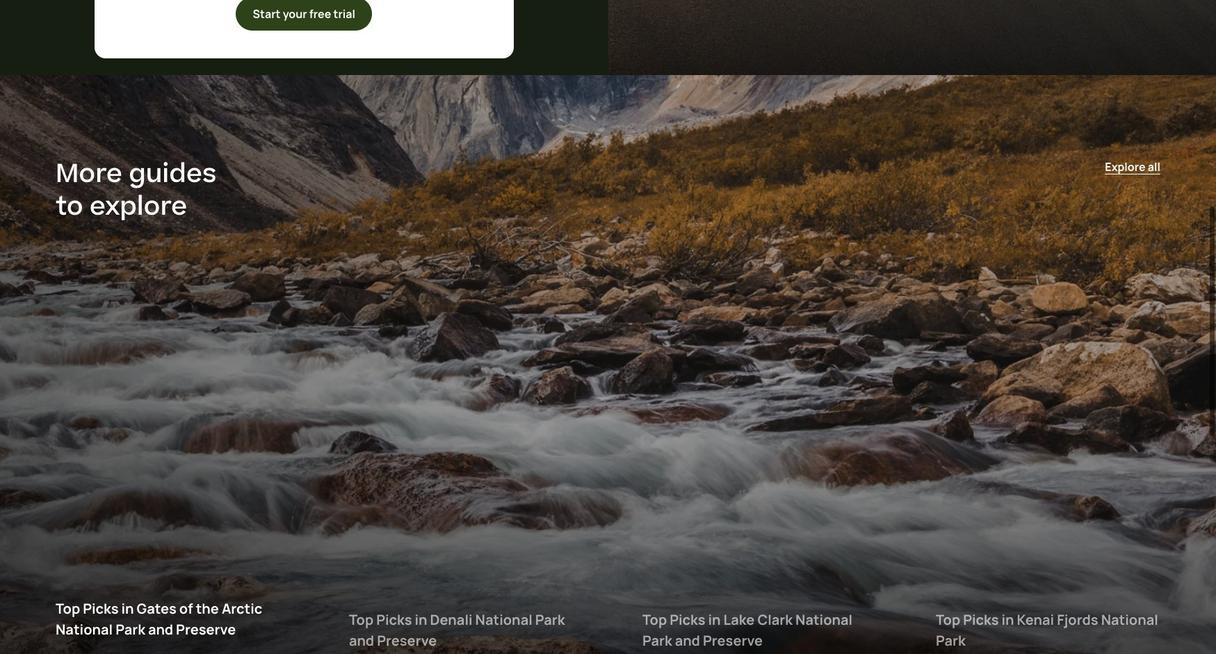 Task type: locate. For each thing, give the bounding box(es) containing it.
in inside the top picks in denali national park and preserve
[[415, 611, 428, 630]]

top inside 'top picks in lake clark national park and preserve'
[[643, 611, 667, 630]]

picks left denali
[[377, 611, 412, 630]]

picks inside top picks in gates of the arctic national park and preserve
[[83, 600, 119, 618]]

picks for and
[[670, 611, 706, 630]]

preserve
[[176, 621, 236, 639], [377, 632, 437, 650], [703, 632, 763, 650]]

trial
[[334, 6, 356, 21]]

in inside 'top picks in lake clark national park and preserve'
[[709, 611, 721, 630]]

and inside top picks in gates of the arctic national park and preserve
[[148, 621, 173, 639]]

in
[[121, 600, 134, 618], [415, 611, 428, 630], [709, 611, 721, 630], [1002, 611, 1015, 630]]

park
[[536, 611, 565, 630], [116, 621, 145, 639], [643, 632, 673, 650], [936, 632, 966, 650]]

in for denali
[[415, 611, 428, 630]]

in left gates
[[121, 600, 134, 618]]

national inside top picks in gates of the arctic national park and preserve
[[56, 621, 113, 639]]

top picks in denali national park and preserve
[[349, 611, 565, 650]]

the
[[196, 600, 219, 618]]

picks for national
[[83, 600, 119, 618]]

top picks in kenai fjords national park
[[936, 611, 1159, 650]]

preserve down lake
[[703, 632, 763, 650]]

picks inside 'top picks in lake clark national park and preserve'
[[670, 611, 706, 630]]

start your free trial button
[[236, 0, 372, 30]]

national inside 'top picks in lake clark national park and preserve'
[[796, 611, 853, 630]]

2 horizontal spatial preserve
[[703, 632, 763, 650]]

explore
[[1106, 159, 1146, 175]]

and
[[148, 621, 173, 639], [349, 632, 374, 650], [675, 632, 701, 650]]

denali
[[430, 611, 473, 630]]

2 horizontal spatial and
[[675, 632, 701, 650]]

in for kenai
[[1002, 611, 1015, 630]]

picks inside the top picks in denali national park and preserve
[[377, 611, 412, 630]]

in left denali
[[415, 611, 428, 630]]

preserve down 'the'
[[176, 621, 236, 639]]

1 horizontal spatial and
[[349, 632, 374, 650]]

preserve inside 'top picks in lake clark national park and preserve'
[[703, 632, 763, 650]]

to
[[56, 188, 83, 225]]

preserve down denali
[[377, 632, 437, 650]]

national
[[476, 611, 533, 630], [796, 611, 853, 630], [1102, 611, 1159, 630], [56, 621, 113, 639]]

0 horizontal spatial preserve
[[176, 621, 236, 639]]

national inside the top picks in denali national park and preserve
[[476, 611, 533, 630]]

picks left lake
[[670, 611, 706, 630]]

in inside top picks in gates of the arctic national park and preserve
[[121, 600, 134, 618]]

clark
[[758, 611, 793, 630]]

picks left gates
[[83, 600, 119, 618]]

more guides to explore
[[56, 156, 217, 225]]

park inside the top picks in denali national park and preserve
[[536, 611, 565, 630]]

in inside top picks in kenai fjords national park
[[1002, 611, 1015, 630]]

top for top picks in kenai fjords national park
[[936, 611, 961, 630]]

top inside top picks in kenai fjords national park
[[936, 611, 961, 630]]

top
[[56, 600, 80, 618], [349, 611, 374, 630], [643, 611, 667, 630], [936, 611, 961, 630]]

in left kenai
[[1002, 611, 1015, 630]]

kenai
[[1018, 611, 1055, 630]]

picks
[[83, 600, 119, 618], [377, 611, 412, 630], [670, 611, 706, 630], [964, 611, 999, 630]]

1 horizontal spatial preserve
[[377, 632, 437, 650]]

start
[[253, 6, 281, 21]]

top for top picks in denali national park and preserve
[[349, 611, 374, 630]]

gates
[[137, 600, 177, 618]]

explore
[[90, 188, 187, 225]]

dialog
[[0, 0, 1217, 655]]

start your free trial
[[253, 6, 356, 21]]

top picks in gates of the arctic national park and preserve
[[56, 600, 263, 639]]

picks left kenai
[[964, 611, 999, 630]]

0 horizontal spatial and
[[148, 621, 173, 639]]

top inside the top picks in denali national park and preserve
[[349, 611, 374, 630]]

top inside top picks in gates of the arctic national park and preserve
[[56, 600, 80, 618]]

in left lake
[[709, 611, 721, 630]]

in for lake
[[709, 611, 721, 630]]

park inside top picks in kenai fjords national park
[[936, 632, 966, 650]]



Task type: vqa. For each thing, say whether or not it's contained in the screenshot.
The Officer within Ron Schneidermann Chief Executive Officer (he/him)
no



Task type: describe. For each thing, give the bounding box(es) containing it.
park inside 'top picks in lake clark national park and preserve'
[[643, 632, 673, 650]]

free
[[309, 6, 331, 21]]

explore all
[[1106, 159, 1161, 175]]

national inside top picks in kenai fjords national park
[[1102, 611, 1159, 630]]

picks for preserve
[[377, 611, 412, 630]]

fjords
[[1058, 611, 1099, 630]]

your
[[283, 6, 307, 21]]

preserve inside the top picks in denali national park and preserve
[[377, 632, 437, 650]]

in for gates
[[121, 600, 134, 618]]

preserve inside top picks in gates of the arctic national park and preserve
[[176, 621, 236, 639]]

light and shadow neatly divide two sides of a sand dune. wind carries sand from the top. image
[[608, 0, 1217, 75]]

more
[[56, 156, 122, 193]]

top picks in lake clark national park and preserve
[[643, 611, 853, 650]]

picks inside top picks in kenai fjords national park
[[964, 611, 999, 630]]

arctic
[[222, 600, 263, 618]]

park inside top picks in gates of the arctic national park and preserve
[[116, 621, 145, 639]]

close this dialog image
[[1180, 595, 1194, 609]]

explore all link
[[1106, 159, 1161, 175]]

of
[[179, 600, 193, 618]]

and inside the top picks in denali national park and preserve
[[349, 632, 374, 650]]

all
[[1148, 159, 1161, 175]]

top for top picks in gates of the arctic national park and preserve
[[56, 600, 80, 618]]

guides
[[129, 156, 217, 193]]

top for top picks in lake clark national park and preserve
[[643, 611, 667, 630]]

lake
[[724, 611, 755, 630]]

and inside 'top picks in lake clark national park and preserve'
[[675, 632, 701, 650]]



